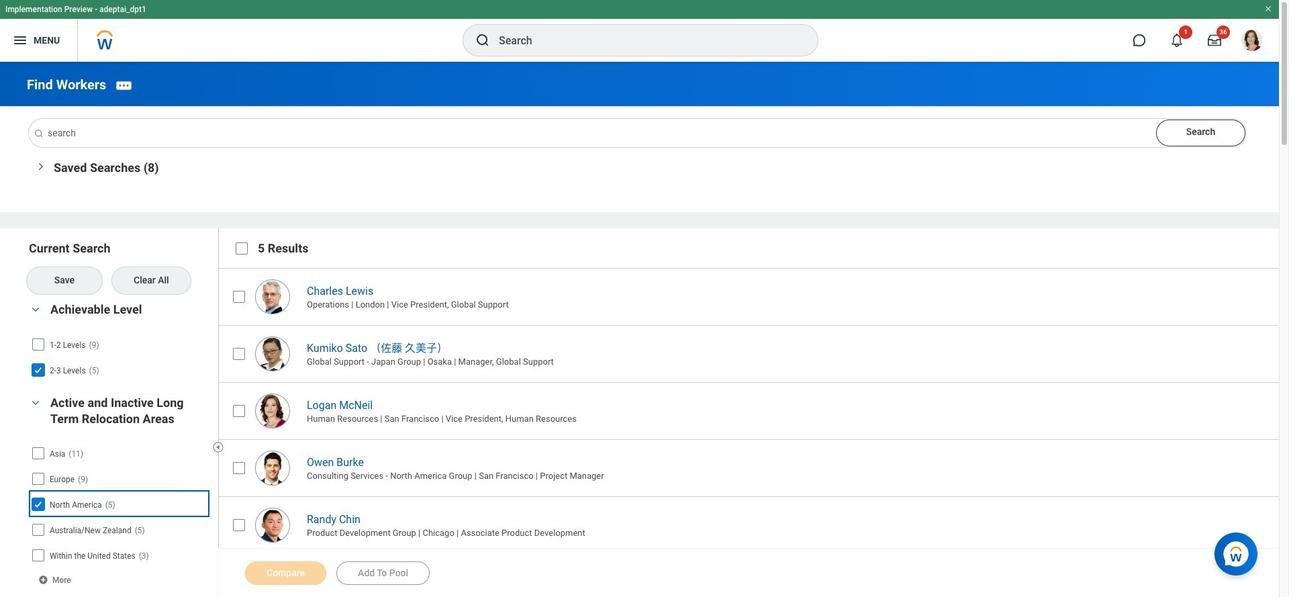 Task type: locate. For each thing, give the bounding box(es) containing it.
group
[[27, 301, 212, 384], [27, 394, 212, 588]]

None search field
[[27, 119, 1247, 147]]

justify image
[[12, 32, 28, 48]]

3 list item from the top
[[218, 382, 1290, 439]]

chevron down image down check small image
[[28, 399, 44, 408]]

1 vertical spatial chevron down image
[[28, 305, 44, 315]]

main content
[[0, 62, 1290, 597]]

1 group from the top
[[27, 301, 212, 384]]

profile logan mcneil image
[[1242, 30, 1264, 54]]

search image
[[34, 128, 44, 139]]

list item
[[218, 268, 1290, 325], [218, 325, 1290, 382], [218, 382, 1290, 439], [218, 439, 1290, 496], [218, 496, 1290, 553]]

chevron down image down search image
[[32, 158, 45, 174]]

2 tree from the top
[[30, 442, 207, 567]]

chevron down image
[[32, 158, 45, 174], [28, 305, 44, 315], [28, 399, 44, 408]]

2 list item from the top
[[218, 325, 1290, 382]]

banner
[[0, 0, 1280, 62]]

2 group from the top
[[27, 394, 212, 588]]

5 list item from the top
[[218, 496, 1290, 553]]

1 vertical spatial tree
[[30, 442, 207, 567]]

1 tree from the top
[[30, 333, 207, 381]]

tree
[[30, 333, 207, 381], [30, 442, 207, 567]]

0 vertical spatial group
[[27, 301, 212, 384]]

1 vertical spatial group
[[27, 394, 212, 588]]

chevron down image up check small image
[[28, 305, 44, 315]]

0 vertical spatial tree
[[30, 333, 207, 381]]



Task type: vqa. For each thing, say whether or not it's contained in the screenshot.
bottommost for
no



Task type: describe. For each thing, give the bounding box(es) containing it.
0 vertical spatial chevron down image
[[32, 158, 45, 174]]

check small image
[[30, 496, 46, 512]]

inbox large image
[[1209, 34, 1222, 47]]

Find Workers text field
[[29, 119, 1247, 147]]

notifications large image
[[1171, 34, 1184, 47]]

check small image
[[30, 362, 46, 378]]

Search Workday  search field
[[499, 26, 791, 55]]

find workers element
[[27, 76, 106, 93]]

search image
[[475, 32, 491, 48]]

filter search field
[[27, 240, 220, 597]]

1 list item from the top
[[218, 268, 1290, 325]]

4 list item from the top
[[218, 439, 1290, 496]]

2 vertical spatial chevron down image
[[28, 399, 44, 408]]

close environment banner image
[[1265, 5, 1273, 13]]



